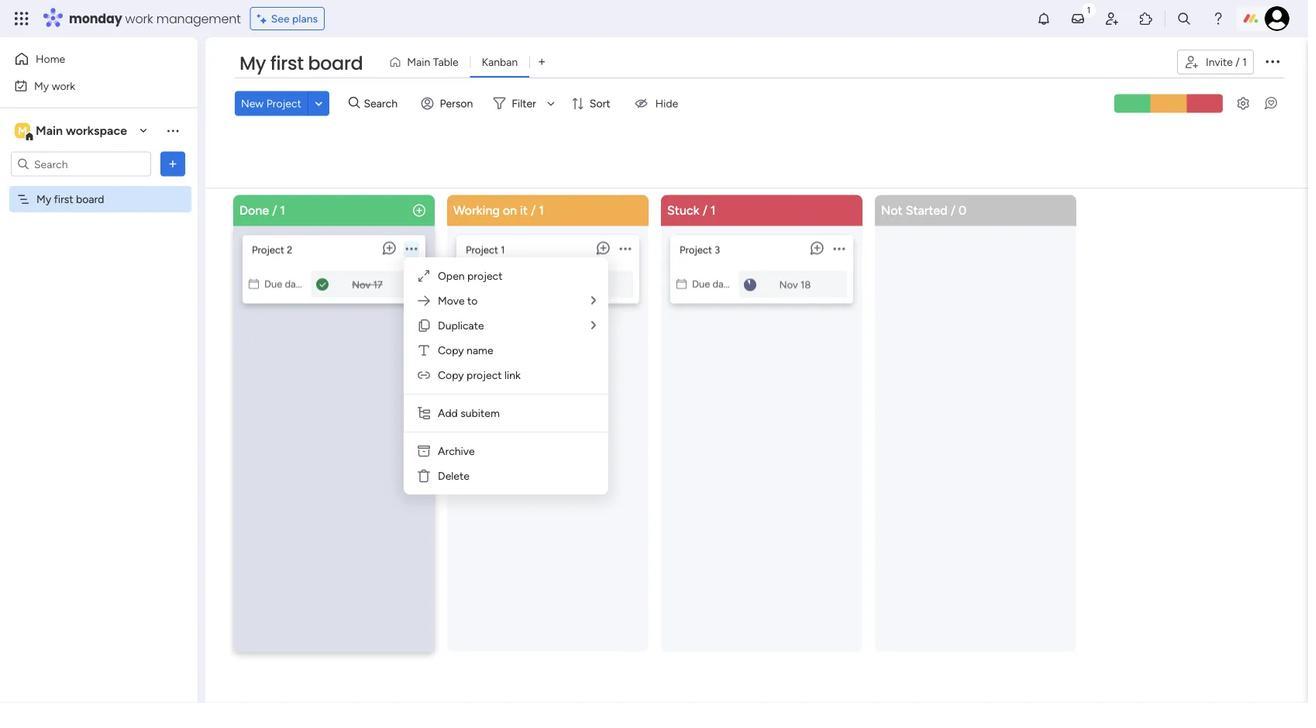 Task type: vqa. For each thing, say whether or not it's contained in the screenshot.
first Nov from left
yes



Task type: locate. For each thing, give the bounding box(es) containing it.
17
[[373, 279, 383, 291]]

add subitem image
[[416, 406, 432, 421]]

due date down project 1
[[478, 278, 519, 290]]

date down project 1
[[499, 278, 519, 290]]

nov left 17
[[352, 279, 371, 291]]

1 nov from the left
[[352, 279, 371, 291]]

1 vertical spatial my first board
[[36, 193, 104, 206]]

main left 'table'
[[407, 55, 431, 69]]

list arrow image
[[592, 320, 596, 331]]

0 vertical spatial project
[[468, 269, 503, 283]]

1 inside button
[[1243, 55, 1248, 69]]

0 vertical spatial board
[[308, 50, 363, 76]]

0 horizontal spatial date
[[285, 278, 305, 290]]

2 due date from the left
[[478, 278, 519, 290]]

1 vertical spatial main
[[36, 123, 63, 138]]

18
[[801, 279, 811, 291]]

1 date from the left
[[285, 278, 305, 290]]

copy
[[438, 344, 464, 357], [438, 369, 464, 382]]

not
[[882, 203, 903, 218]]

1 horizontal spatial due
[[478, 278, 496, 290]]

invite / 1
[[1206, 55, 1248, 69]]

project 3
[[680, 244, 720, 256]]

copy down duplicate
[[438, 344, 464, 357]]

v2 calendar view small outline image
[[249, 278, 259, 290], [463, 278, 473, 290], [677, 278, 687, 290]]

my first board
[[240, 50, 363, 76], [36, 193, 104, 206]]

1 right done
[[280, 203, 285, 218]]

due date
[[264, 278, 305, 290], [478, 278, 519, 290], [692, 278, 733, 290]]

2 v2 calendar view small outline image from the left
[[463, 278, 473, 290]]

archive image
[[416, 444, 432, 459]]

my inside list box
[[36, 193, 51, 206]]

my up new
[[240, 50, 266, 76]]

1 vertical spatial my
[[34, 79, 49, 92]]

copy name
[[438, 344, 494, 357]]

search everything image
[[1177, 11, 1192, 26]]

first inside list box
[[54, 193, 73, 206]]

/ for done
[[272, 203, 277, 218]]

due for stuck
[[692, 278, 710, 290]]

3 due from the left
[[692, 278, 710, 290]]

nov 17
[[352, 279, 383, 291]]

0 vertical spatial first
[[271, 50, 304, 76]]

work inside my work button
[[52, 79, 75, 92]]

project right new
[[267, 97, 302, 110]]

1 vertical spatial first
[[54, 193, 73, 206]]

date down 3
[[713, 278, 733, 290]]

my work
[[34, 79, 75, 92]]

open project image
[[416, 268, 432, 284]]

project
[[468, 269, 503, 283], [467, 369, 502, 382]]

due date down 3
[[692, 278, 733, 290]]

row group
[[230, 195, 1086, 703]]

main inside button
[[407, 55, 431, 69]]

1 horizontal spatial work
[[125, 10, 153, 27]]

v2 calendar view small outline image for working on it
[[463, 278, 473, 290]]

my down home
[[34, 79, 49, 92]]

work right monday
[[125, 10, 153, 27]]

board inside list box
[[76, 193, 104, 206]]

first down search in workspace field
[[54, 193, 73, 206]]

1 down working on it / 1
[[501, 244, 505, 256]]

due down project 3
[[692, 278, 710, 290]]

project down name
[[467, 369, 502, 382]]

project for project 2
[[252, 244, 285, 256]]

0 horizontal spatial due
[[264, 278, 282, 290]]

board inside field
[[308, 50, 363, 76]]

main inside workspace selection element
[[36, 123, 63, 138]]

main
[[407, 55, 431, 69], [36, 123, 63, 138]]

project up open project
[[466, 244, 499, 256]]

sort button
[[565, 91, 620, 116]]

v2 calendar view small outline image down project 3
[[677, 278, 687, 290]]

main for main workspace
[[36, 123, 63, 138]]

kanban button
[[470, 50, 530, 74]]

2 horizontal spatial v2 calendar view small outline image
[[677, 278, 687, 290]]

link
[[505, 369, 521, 382]]

project for project 3
[[680, 244, 713, 256]]

0 horizontal spatial first
[[54, 193, 73, 206]]

working
[[454, 203, 500, 218]]

main table button
[[383, 50, 470, 74]]

0 vertical spatial my first board
[[240, 50, 363, 76]]

2 horizontal spatial date
[[713, 278, 733, 290]]

copy right copy project link icon
[[438, 369, 464, 382]]

management
[[156, 10, 241, 27]]

plans
[[292, 12, 318, 25]]

main for main table
[[407, 55, 431, 69]]

nov 18
[[780, 279, 811, 291]]

1 vertical spatial options image
[[165, 156, 181, 172]]

1
[[1243, 55, 1248, 69], [280, 203, 285, 218], [539, 203, 544, 218], [711, 203, 716, 218], [501, 244, 505, 256]]

open project
[[438, 269, 503, 283]]

due down project 2
[[264, 278, 282, 290]]

1 image
[[1082, 1, 1096, 18]]

list arrow image
[[592, 295, 596, 306]]

main table
[[407, 55, 459, 69]]

options image down john smith image
[[1264, 52, 1282, 70]]

first
[[271, 50, 304, 76], [54, 193, 73, 206]]

project for project 1
[[466, 244, 499, 256]]

option
[[0, 185, 198, 188]]

/ for stuck
[[703, 203, 708, 218]]

date left v2 done deadline icon
[[285, 278, 305, 290]]

work
[[125, 10, 153, 27], [52, 79, 75, 92]]

3 v2 calendar view small outline image from the left
[[677, 278, 687, 290]]

my
[[240, 50, 266, 76], [34, 79, 49, 92], [36, 193, 51, 206]]

nov
[[352, 279, 371, 291], [780, 279, 798, 291]]

1 horizontal spatial my first board
[[240, 50, 363, 76]]

board up angle down "icon"
[[308, 50, 363, 76]]

project left 2
[[252, 244, 285, 256]]

date
[[285, 278, 305, 290], [499, 278, 519, 290], [713, 278, 733, 290]]

notifications image
[[1037, 11, 1052, 26]]

new project
[[241, 97, 302, 110]]

stuck / 1
[[668, 203, 716, 218]]

/ right done
[[272, 203, 277, 218]]

my first board up angle down "icon"
[[240, 50, 363, 76]]

my work button
[[9, 73, 167, 98]]

/ left 0
[[951, 203, 956, 218]]

first up the new project button
[[271, 50, 304, 76]]

invite / 1 button
[[1178, 50, 1255, 74]]

0 vertical spatial copy
[[438, 344, 464, 357]]

1 horizontal spatial first
[[271, 50, 304, 76]]

2 horizontal spatial due date
[[692, 278, 733, 290]]

/
[[1236, 55, 1240, 69], [272, 203, 277, 218], [531, 203, 536, 218], [703, 203, 708, 218], [951, 203, 956, 218]]

started
[[906, 203, 948, 218]]

1 horizontal spatial v2 calendar view small outline image
[[463, 278, 473, 290]]

2 due from the left
[[478, 278, 496, 290]]

2 nov from the left
[[780, 279, 798, 291]]

1 horizontal spatial nov
[[780, 279, 798, 291]]

0 horizontal spatial v2 calendar view small outline image
[[249, 278, 259, 290]]

nov left 18
[[780, 279, 798, 291]]

2 copy from the top
[[438, 369, 464, 382]]

1 vertical spatial work
[[52, 79, 75, 92]]

2 vertical spatial my
[[36, 193, 51, 206]]

1 copy from the top
[[438, 344, 464, 357]]

project down project 1
[[468, 269, 503, 283]]

1 horizontal spatial main
[[407, 55, 431, 69]]

copy name image
[[416, 343, 432, 358]]

open
[[438, 269, 465, 283]]

options image down the workspace options image
[[165, 156, 181, 172]]

due date down 2
[[264, 278, 305, 290]]

row group containing done
[[230, 195, 1086, 703]]

v2 calendar view small outline image up to
[[463, 278, 473, 290]]

delete
[[438, 469, 470, 483]]

/ right stuck
[[703, 203, 708, 218]]

my first board list box
[[0, 183, 198, 422]]

1 right stuck
[[711, 203, 716, 218]]

0 horizontal spatial nov
[[352, 279, 371, 291]]

0 vertical spatial options image
[[1264, 52, 1282, 70]]

3
[[715, 244, 720, 256]]

1 for done / 1
[[280, 203, 285, 218]]

my down search in workspace field
[[36, 193, 51, 206]]

/ inside button
[[1236, 55, 1240, 69]]

see plans
[[271, 12, 318, 25]]

board
[[308, 50, 363, 76], [76, 193, 104, 206]]

home button
[[9, 47, 167, 71]]

nov for nov 18
[[780, 279, 798, 291]]

3 date from the left
[[713, 278, 733, 290]]

/ right invite
[[1236, 55, 1240, 69]]

main right the workspace icon
[[36, 123, 63, 138]]

my inside button
[[34, 79, 49, 92]]

2 date from the left
[[499, 278, 519, 290]]

1 vertical spatial copy
[[438, 369, 464, 382]]

v2 calendar view small outline image down project 2
[[249, 278, 259, 290]]

project left 3
[[680, 244, 713, 256]]

due
[[264, 278, 282, 290], [478, 278, 496, 290], [692, 278, 710, 290]]

it
[[520, 203, 528, 218]]

2 horizontal spatial due
[[692, 278, 710, 290]]

project 1
[[466, 244, 505, 256]]

0 horizontal spatial due date
[[264, 278, 305, 290]]

1 vertical spatial board
[[76, 193, 104, 206]]

1 horizontal spatial date
[[499, 278, 519, 290]]

0 horizontal spatial main
[[36, 123, 63, 138]]

move to image
[[416, 293, 432, 309]]

select product image
[[14, 11, 29, 26]]

1 vertical spatial project
[[467, 369, 502, 382]]

my inside field
[[240, 50, 266, 76]]

3 due date from the left
[[692, 278, 733, 290]]

1 right invite
[[1243, 55, 1248, 69]]

1 horizontal spatial board
[[308, 50, 363, 76]]

filter
[[512, 97, 536, 110]]

my first board down search in workspace field
[[36, 193, 104, 206]]

0 horizontal spatial board
[[76, 193, 104, 206]]

board down search in workspace field
[[76, 193, 104, 206]]

kanban
[[482, 55, 518, 69]]

0 horizontal spatial my first board
[[36, 193, 104, 206]]

add subitem
[[438, 407, 500, 420]]

1 horizontal spatial due date
[[478, 278, 519, 290]]

0 vertical spatial main
[[407, 55, 431, 69]]

project
[[267, 97, 302, 110], [252, 244, 285, 256], [466, 244, 499, 256], [680, 244, 713, 256]]

work down home
[[52, 79, 75, 92]]

0 vertical spatial work
[[125, 10, 153, 27]]

name
[[467, 344, 494, 357]]

work for monday
[[125, 10, 153, 27]]

options image
[[1264, 52, 1282, 70], [165, 156, 181, 172]]

/ for invite
[[1236, 55, 1240, 69]]

1 due date from the left
[[264, 278, 305, 290]]

0 vertical spatial my
[[240, 50, 266, 76]]

due down project 1
[[478, 278, 496, 290]]

0 horizontal spatial work
[[52, 79, 75, 92]]

date for stuck / 1
[[713, 278, 733, 290]]

done
[[240, 203, 269, 218]]

archive
[[438, 445, 475, 458]]

move to
[[438, 294, 478, 307]]



Task type: describe. For each thing, give the bounding box(es) containing it.
My first board field
[[236, 50, 367, 77]]

to
[[468, 294, 478, 307]]

due date for stuck
[[692, 278, 733, 290]]

copy for copy project link
[[438, 369, 464, 382]]

see
[[271, 12, 290, 25]]

arrow down image
[[542, 94, 561, 113]]

due for working on it
[[478, 278, 496, 290]]

new project button
[[235, 91, 308, 116]]

main workspace
[[36, 123, 127, 138]]

working on it / 1
[[454, 203, 544, 218]]

invite members image
[[1105, 11, 1120, 26]]

apps image
[[1139, 11, 1155, 26]]

subitem
[[461, 407, 500, 420]]

Search in workspace field
[[33, 155, 129, 173]]

my first board inside list box
[[36, 193, 104, 206]]

sort
[[590, 97, 611, 110]]

m
[[18, 124, 27, 137]]

2
[[287, 244, 293, 256]]

person button
[[415, 91, 483, 116]]

first inside field
[[271, 50, 304, 76]]

inbox image
[[1071, 11, 1086, 26]]

move
[[438, 294, 465, 307]]

home
[[36, 52, 65, 66]]

copy project link image
[[416, 368, 432, 383]]

monday work management
[[69, 10, 241, 27]]

help image
[[1211, 11, 1227, 26]]

add view image
[[539, 56, 545, 68]]

nov for nov 17
[[352, 279, 371, 291]]

project for copy
[[467, 369, 502, 382]]

1 right it
[[539, 203, 544, 218]]

1 for stuck / 1
[[711, 203, 716, 218]]

monday
[[69, 10, 122, 27]]

person
[[440, 97, 473, 110]]

due date for working
[[478, 278, 519, 290]]

see plans button
[[250, 7, 325, 30]]

delete image
[[416, 468, 432, 484]]

copy for copy name
[[438, 344, 464, 357]]

my first board inside field
[[240, 50, 363, 76]]

workspace image
[[15, 122, 30, 139]]

new project image
[[412, 203, 427, 218]]

work for my
[[52, 79, 75, 92]]

hide button
[[625, 91, 688, 116]]

date for working on it / 1
[[499, 278, 519, 290]]

filter button
[[487, 91, 561, 116]]

0
[[959, 203, 967, 218]]

workspace options image
[[165, 123, 181, 138]]

on
[[503, 203, 517, 218]]

project inside button
[[267, 97, 302, 110]]

duplicate image
[[416, 318, 432, 333]]

1 for invite / 1
[[1243, 55, 1248, 69]]

v2 search image
[[349, 95, 360, 112]]

1 v2 calendar view small outline image from the left
[[249, 278, 259, 290]]

new
[[241, 97, 264, 110]]

angle down image
[[315, 98, 323, 109]]

hide
[[656, 97, 679, 110]]

/ right it
[[531, 203, 536, 218]]

stuck
[[668, 203, 700, 218]]

duplicate
[[438, 319, 484, 332]]

project for open
[[468, 269, 503, 283]]

john smith image
[[1265, 6, 1290, 31]]

workspace
[[66, 123, 127, 138]]

copy project link
[[438, 369, 521, 382]]

workspace selection element
[[15, 121, 129, 142]]

add
[[438, 407, 458, 420]]

table
[[433, 55, 459, 69]]

0 horizontal spatial options image
[[165, 156, 181, 172]]

1 due from the left
[[264, 278, 282, 290]]

not started / 0
[[882, 203, 967, 218]]

Search field
[[360, 92, 407, 114]]

v2 done deadline image
[[316, 278, 329, 292]]

project 2
[[252, 244, 293, 256]]

invite
[[1206, 55, 1233, 69]]

v2 calendar view small outline image for stuck
[[677, 278, 687, 290]]

done / 1
[[240, 203, 285, 218]]

1 horizontal spatial options image
[[1264, 52, 1282, 70]]



